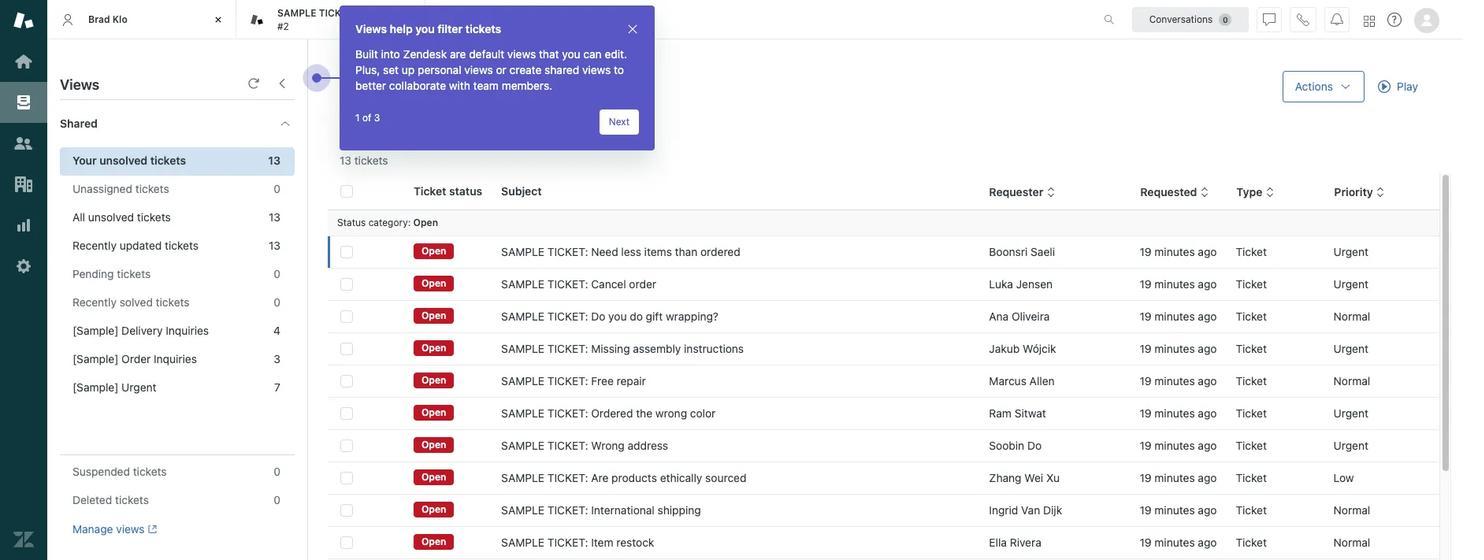 Task type: locate. For each thing, give the bounding box(es) containing it.
0 for suspended tickets
[[274, 465, 281, 478]]

6 minutes from the top
[[1155, 407, 1195, 420]]

0 vertical spatial 13
[[268, 154, 281, 167]]

category:
[[369, 217, 411, 229]]

brad klo tab
[[47, 0, 236, 39]]

do down cancel
[[591, 310, 606, 323]]

1 horizontal spatial 3
[[374, 112, 380, 124]]

ticket: left free
[[548, 374, 588, 388]]

ticket: for item
[[548, 536, 588, 549]]

soobin
[[989, 439, 1025, 452]]

ticket
[[1236, 245, 1267, 259], [1236, 277, 1267, 291], [1236, 310, 1267, 323], [1236, 342, 1267, 355], [1236, 374, 1267, 388], [1236, 407, 1267, 420], [1236, 439, 1267, 452], [1236, 471, 1267, 485], [1236, 504, 1267, 517], [1236, 536, 1267, 549]]

1 vertical spatial do
[[1028, 439, 1042, 452]]

19 minutes ago for ella rivera
[[1140, 536, 1217, 549]]

do
[[630, 310, 643, 323]]

members.
[[502, 79, 553, 92]]

9 ago from the top
[[1198, 504, 1217, 517]]

1 vertical spatial 3
[[274, 352, 281, 366]]

2 vertical spatial unsolved
[[88, 210, 134, 224]]

9 19 minutes ago from the top
[[1140, 504, 1217, 517]]

refresh views pane image
[[247, 77, 260, 90]]

tickets inside dialog
[[466, 22, 501, 35]]

allen
[[1030, 374, 1055, 388]]

tabs tab list
[[47, 0, 1088, 39]]

1 vertical spatial recently
[[73, 296, 117, 309]]

[sample]
[[73, 324, 119, 337], [73, 352, 119, 366], [73, 381, 119, 394]]

of
[[363, 112, 372, 124]]

shipping
[[658, 504, 701, 517]]

minutes for ram sitwat
[[1155, 407, 1195, 420]]

rivera
[[1010, 536, 1042, 549]]

0 vertical spatial you
[[416, 22, 435, 35]]

marcus allen
[[989, 374, 1055, 388]]

1 vertical spatial views
[[60, 76, 99, 93]]

your unsolved tickets down zendesk
[[340, 72, 527, 95]]

sourced
[[706, 471, 747, 485]]

minutes for luka jensen
[[1155, 277, 1195, 291]]

6 ticket from the top
[[1236, 407, 1267, 420]]

urgent for ram sitwat
[[1334, 407, 1369, 420]]

4 ago from the top
[[1198, 342, 1217, 355]]

zhang
[[989, 471, 1022, 485]]

0 horizontal spatial do
[[591, 310, 606, 323]]

1 horizontal spatial your unsolved tickets
[[340, 72, 527, 95]]

ticket: left the wrong
[[548, 439, 588, 452]]

jakub wójcik
[[989, 342, 1057, 355]]

close image up edit.
[[627, 23, 639, 35]]

unsolved down zendesk
[[384, 72, 464, 95]]

6 19 minutes ago from the top
[[1140, 407, 1217, 420]]

plus,
[[355, 63, 380, 76]]

3 inside 1 of 3 next
[[374, 112, 380, 124]]

0 for pending tickets
[[274, 267, 281, 281]]

[sample] up [sample] urgent
[[73, 352, 119, 366]]

6 19 from the top
[[1140, 407, 1152, 420]]

2 normal from the top
[[1334, 374, 1371, 388]]

sample ticket: cancel order link
[[501, 277, 657, 292]]

4 row from the top
[[328, 333, 1440, 365]]

marcus
[[989, 374, 1027, 388]]

4 19 minutes ago from the top
[[1140, 342, 1217, 355]]

unsolved up unassigned tickets
[[99, 154, 148, 167]]

0 horizontal spatial your
[[73, 154, 97, 167]]

3 19 minutes ago from the top
[[1140, 310, 1217, 323]]

dijk
[[1044, 504, 1063, 517]]

2 vertical spatial you
[[609, 310, 627, 323]]

play button
[[1365, 71, 1432, 102]]

set
[[383, 63, 399, 76]]

inquiries for [sample] order inquiries
[[154, 352, 197, 366]]

1 horizontal spatial your
[[340, 72, 379, 95]]

your up unassigned
[[73, 154, 97, 167]]

zendesk support image
[[13, 10, 34, 31]]

you up shared
[[562, 47, 581, 61]]

0 horizontal spatial your unsolved tickets
[[73, 154, 186, 167]]

minutes
[[1155, 245, 1195, 259], [1155, 277, 1195, 291], [1155, 310, 1195, 323], [1155, 342, 1195, 355], [1155, 374, 1195, 388], [1155, 407, 1195, 420], [1155, 439, 1195, 452], [1155, 471, 1195, 485], [1155, 504, 1195, 517], [1155, 536, 1195, 549]]

[sample] down recently solved tickets
[[73, 324, 119, 337]]

sample for sample ticket: item restock
[[501, 536, 545, 549]]

1 horizontal spatial close image
[[627, 23, 639, 35]]

wrong
[[591, 439, 625, 452]]

0 vertical spatial do
[[591, 310, 606, 323]]

1 vertical spatial your
[[73, 154, 97, 167]]

luka
[[989, 277, 1014, 291]]

4 minutes from the top
[[1155, 342, 1195, 355]]

requester
[[989, 185, 1044, 199]]

you inside sample ticket: do you do gift wrapping? link
[[609, 310, 627, 323]]

edit.
[[605, 47, 627, 61]]

ticket: left damaged
[[319, 7, 356, 19]]

ingrid van dijk
[[989, 504, 1063, 517]]

4 ticket from the top
[[1236, 342, 1267, 355]]

zhang wei xu
[[989, 471, 1060, 485]]

item
[[591, 536, 614, 549]]

ticket: up sample ticket: cancel order
[[548, 245, 588, 259]]

0 for unassigned tickets
[[274, 182, 281, 195]]

play
[[1397, 80, 1419, 93]]

1 vertical spatial your unsolved tickets
[[73, 154, 186, 167]]

minutes for ana oliveira
[[1155, 310, 1195, 323]]

you down product
[[416, 22, 435, 35]]

5 0 from the top
[[274, 493, 281, 507]]

sample inside 'link'
[[501, 504, 545, 517]]

1 of 3 next
[[355, 112, 630, 128]]

[sample] down [sample] order inquiries
[[73, 381, 119, 394]]

1 0 from the top
[[274, 182, 281, 195]]

3 ticket from the top
[[1236, 310, 1267, 323]]

row
[[328, 236, 1440, 268], [328, 268, 1440, 301], [328, 301, 1440, 333], [328, 333, 1440, 365], [328, 365, 1440, 398], [328, 398, 1440, 430], [328, 430, 1440, 462], [328, 462, 1440, 495], [328, 495, 1440, 527], [328, 527, 1440, 559], [328, 559, 1440, 560]]

19 minutes ago for soobin do
[[1140, 439, 1217, 452]]

7 19 minutes ago from the top
[[1140, 439, 1217, 452]]

solved
[[120, 296, 153, 309]]

1 vertical spatial you
[[562, 47, 581, 61]]

19 minutes ago for jakub wójcik
[[1140, 342, 1217, 355]]

0 horizontal spatial views
[[60, 76, 99, 93]]

8 ago from the top
[[1198, 471, 1217, 485]]

saeli
[[1031, 245, 1055, 259]]

1 [sample] from the top
[[73, 324, 119, 337]]

3 right of
[[374, 112, 380, 124]]

8 minutes from the top
[[1155, 471, 1195, 485]]

0 vertical spatial inquiries
[[166, 324, 209, 337]]

missing
[[591, 342, 630, 355]]

10 ago from the top
[[1198, 536, 1217, 549]]

wójcik
[[1023, 342, 1057, 355]]

2 row from the top
[[328, 268, 1440, 301]]

8 19 minutes ago from the top
[[1140, 471, 1217, 485]]

views up shared
[[60, 76, 99, 93]]

unassigned
[[73, 182, 132, 195]]

ticket: down sample ticket: cancel order link
[[548, 310, 588, 323]]

2 vertical spatial [sample]
[[73, 381, 119, 394]]

boonsri saeli
[[989, 245, 1055, 259]]

sample ticket: need less items than ordered
[[501, 245, 741, 259]]

9 row from the top
[[328, 495, 1440, 527]]

soobin do
[[989, 439, 1042, 452]]

ticket for jakub wójcik
[[1236, 342, 1267, 355]]

your down built
[[340, 72, 379, 95]]

ago for zhang wei xu
[[1198, 471, 1217, 485]]

3 down 4
[[274, 352, 281, 366]]

minutes for zhang wei xu
[[1155, 471, 1195, 485]]

3 0 from the top
[[274, 296, 281, 309]]

7 ago from the top
[[1198, 439, 1217, 452]]

views help you filter tickets
[[355, 22, 501, 35]]

3 normal from the top
[[1334, 504, 1371, 517]]

8 19 from the top
[[1140, 471, 1152, 485]]

your unsolved tickets
[[340, 72, 527, 95], [73, 154, 186, 167]]

1 vertical spatial inquiries
[[154, 352, 197, 366]]

ticket: inside sample ticket: damaged product #2
[[319, 7, 356, 19]]

urgent for jakub wójcik
[[1334, 342, 1369, 355]]

repair
[[617, 374, 646, 388]]

4 0 from the top
[[274, 465, 281, 478]]

ticket: up sample ticket: item restock
[[548, 504, 588, 517]]

sample for sample ticket: cancel order
[[501, 277, 545, 291]]

inquiries right the delivery
[[166, 324, 209, 337]]

ram sitwat
[[989, 407, 1047, 420]]

2 [sample] from the top
[[73, 352, 119, 366]]

main element
[[0, 0, 47, 560]]

manage views
[[73, 523, 145, 536]]

ticket: left are
[[548, 471, 588, 485]]

13 for recently updated tickets
[[269, 239, 281, 252]]

19 for zhang wei xu
[[1140, 471, 1152, 485]]

less
[[621, 245, 642, 259]]

1 recently from the top
[[73, 239, 117, 252]]

3 row from the top
[[328, 301, 1440, 333]]

2 19 from the top
[[1140, 277, 1152, 291]]

to
[[614, 63, 624, 76]]

ticket: up sample ticket: free repair
[[548, 342, 588, 355]]

0 horizontal spatial 3
[[274, 352, 281, 366]]

1 horizontal spatial views
[[355, 22, 387, 35]]

customers image
[[13, 133, 34, 154]]

3 19 from the top
[[1140, 310, 1152, 323]]

2 recently from the top
[[73, 296, 117, 309]]

tab
[[236, 0, 442, 39]]

urgent for luka jensen
[[1334, 277, 1369, 291]]

[sample] delivery inquiries
[[73, 324, 209, 337]]

ticket: for free
[[548, 374, 588, 388]]

0 vertical spatial 3
[[374, 112, 380, 124]]

sample inside sample ticket: damaged product #2
[[277, 7, 316, 19]]

brad klo
[[88, 13, 128, 25]]

5 row from the top
[[328, 365, 1440, 398]]

10 row from the top
[[328, 527, 1440, 559]]

gift
[[646, 310, 663, 323]]

1 horizontal spatial do
[[1028, 439, 1042, 452]]

views inside dialog
[[355, 22, 387, 35]]

views for views help you filter tickets
[[355, 22, 387, 35]]

with
[[449, 79, 470, 92]]

2 ago from the top
[[1198, 277, 1217, 291]]

close image
[[400, 12, 415, 28], [627, 23, 639, 35]]

3 minutes from the top
[[1155, 310, 1195, 323]]

get help image
[[1388, 13, 1402, 27]]

tab containing sample ticket: damaged product
[[236, 0, 442, 39]]

10 ticket from the top
[[1236, 536, 1267, 549]]

do right soobin
[[1028, 439, 1042, 452]]

sample ticket: international shipping link
[[501, 503, 701, 519]]

5 ticket from the top
[[1236, 374, 1267, 388]]

views down damaged
[[355, 22, 387, 35]]

0 vertical spatial recently
[[73, 239, 117, 252]]

luka jensen
[[989, 277, 1053, 291]]

5 19 minutes ago from the top
[[1140, 374, 1217, 388]]

2 vertical spatial 13
[[269, 239, 281, 252]]

sample ticket: do you do gift wrapping? link
[[501, 309, 719, 325]]

recently for recently solved tickets
[[73, 296, 117, 309]]

0 horizontal spatial close image
[[400, 12, 415, 28]]

10 19 from the top
[[1140, 536, 1152, 549]]

0 for recently solved tickets
[[274, 296, 281, 309]]

0 vertical spatial [sample]
[[73, 324, 119, 337]]

3 [sample] from the top
[[73, 381, 119, 394]]

row containing sample ticket: cancel order
[[328, 268, 1440, 301]]

than
[[675, 245, 698, 259]]

0 for deleted tickets
[[274, 493, 281, 507]]

recently up 'pending'
[[73, 239, 117, 252]]

11 row from the top
[[328, 559, 1440, 560]]

sample ticket: do you do gift wrapping?
[[501, 310, 719, 323]]

sample for sample ticket: do you do gift wrapping?
[[501, 310, 545, 323]]

ticket: left cancel
[[548, 277, 588, 291]]

sitwat
[[1015, 407, 1047, 420]]

2 19 minutes ago from the top
[[1140, 277, 1217, 291]]

10 minutes from the top
[[1155, 536, 1195, 549]]

2 0 from the top
[[274, 267, 281, 281]]

oliveira
[[1012, 310, 1050, 323]]

shared
[[545, 63, 580, 76]]

2 horizontal spatial you
[[609, 310, 627, 323]]

1 vertical spatial [sample]
[[73, 352, 119, 366]]

recently for recently updated tickets
[[73, 239, 117, 252]]

row containing sample ticket: do you do gift wrapping?
[[328, 301, 1440, 333]]

filter button
[[340, 112, 397, 137]]

5 19 from the top
[[1140, 374, 1152, 388]]

13 for your unsolved tickets
[[268, 154, 281, 167]]

0 vertical spatial views
[[355, 22, 387, 35]]

ticket for ana oliveira
[[1236, 310, 1267, 323]]

3 ago from the top
[[1198, 310, 1217, 323]]

[sample] for [sample] order inquiries
[[73, 352, 119, 366]]

7 row from the top
[[328, 430, 1440, 462]]

6 ago from the top
[[1198, 407, 1217, 420]]

sample ticket: damaged product #2
[[277, 7, 442, 32]]

recently down 'pending'
[[73, 296, 117, 309]]

2 ticket from the top
[[1236, 277, 1267, 291]]

shared
[[60, 117, 98, 130]]

0 vertical spatial unsolved
[[384, 72, 464, 95]]

1 vertical spatial 13
[[269, 210, 281, 224]]

10 19 minutes ago from the top
[[1140, 536, 1217, 549]]

ticket: left item
[[548, 536, 588, 549]]

ticket: for do
[[548, 310, 588, 323]]

1 horizontal spatial you
[[562, 47, 581, 61]]

inquiries right 'order' on the left bottom of page
[[154, 352, 197, 366]]

0 vertical spatial your
[[340, 72, 379, 95]]

views up team
[[465, 63, 493, 76]]

urgent
[[1334, 245, 1369, 259], [1334, 277, 1369, 291], [1334, 342, 1369, 355], [122, 381, 156, 394], [1334, 407, 1369, 420], [1334, 439, 1369, 452]]

ticket: down sample ticket: free repair link
[[548, 407, 588, 420]]

7 ticket from the top
[[1236, 439, 1267, 452]]

your unsolved tickets up unassigned tickets
[[73, 154, 186, 167]]

row containing sample ticket: need less items than ordered
[[328, 236, 1440, 268]]

ana
[[989, 310, 1009, 323]]

19 for ram sitwat
[[1140, 407, 1152, 420]]

sample ticket: need less items than ordered link
[[501, 244, 741, 260]]

1 ticket from the top
[[1236, 245, 1267, 259]]

ticket: inside 'link'
[[548, 504, 588, 517]]

7 19 from the top
[[1140, 439, 1152, 452]]

(opens in a new tab) image
[[145, 525, 157, 535]]

sample for sample ticket: need less items than ordered
[[501, 245, 545, 259]]

row containing sample ticket: wrong address
[[328, 430, 1440, 462]]

free
[[591, 374, 614, 388]]

inquiries
[[166, 324, 209, 337], [154, 352, 197, 366]]

sample
[[277, 7, 316, 19], [501, 245, 545, 259], [501, 277, 545, 291], [501, 310, 545, 323], [501, 342, 545, 355], [501, 374, 545, 388], [501, 407, 545, 420], [501, 439, 545, 452], [501, 471, 545, 485], [501, 504, 545, 517], [501, 536, 545, 549]]

1 normal from the top
[[1334, 310, 1371, 323]]

your
[[340, 72, 379, 95], [73, 154, 97, 167]]

you left do
[[609, 310, 627, 323]]

sample ticket: free repair
[[501, 374, 646, 388]]

unsolved down unassigned
[[88, 210, 134, 224]]

urgent for soobin do
[[1334, 439, 1369, 452]]

views
[[508, 47, 536, 61], [465, 63, 493, 76], [582, 63, 611, 76], [116, 523, 145, 536]]

4 19 from the top
[[1140, 342, 1152, 355]]

8 ticket from the top
[[1236, 471, 1267, 485]]

sample for sample ticket: missing assembly instructions
[[501, 342, 545, 355]]

7 minutes from the top
[[1155, 439, 1195, 452]]

6 row from the top
[[328, 398, 1440, 430]]

8 row from the top
[[328, 462, 1440, 495]]

row containing sample ticket: international shipping
[[328, 495, 1440, 527]]

19 minutes ago for zhang wei xu
[[1140, 471, 1217, 485]]

2 minutes from the top
[[1155, 277, 1195, 291]]

1 row from the top
[[328, 236, 1440, 268]]

normal
[[1334, 310, 1371, 323], [1334, 374, 1371, 388], [1334, 504, 1371, 517], [1334, 536, 1371, 549]]

are
[[591, 471, 609, 485]]

close image up into
[[400, 12, 415, 28]]



Task type: describe. For each thing, give the bounding box(es) containing it.
9 ticket from the top
[[1236, 504, 1267, 517]]

jakub
[[989, 342, 1020, 355]]

collaborate
[[389, 79, 446, 92]]

sample for sample ticket: free repair
[[501, 374, 545, 388]]

organizations image
[[13, 174, 34, 195]]

ticket: for are
[[548, 471, 588, 485]]

0 vertical spatial your unsolved tickets
[[340, 72, 527, 95]]

suspended tickets
[[73, 465, 167, 478]]

ticket: for missing
[[548, 342, 588, 355]]

zendesk products image
[[1364, 15, 1375, 26]]

ingrid
[[989, 504, 1019, 517]]

status category: open
[[337, 217, 438, 229]]

sample for sample ticket: international shipping
[[501, 504, 545, 517]]

sample ticket: cancel order
[[501, 277, 657, 291]]

row containing sample ticket: ordered the wrong color
[[328, 398, 1440, 430]]

views for views
[[60, 76, 99, 93]]

close image inside tab
[[400, 12, 415, 28]]

minutes for jakub wójcik
[[1155, 342, 1195, 355]]

items
[[644, 245, 672, 259]]

type
[[1236, 185, 1262, 199]]

manage
[[73, 523, 113, 536]]

zendesk image
[[13, 530, 34, 550]]

row containing sample ticket: missing assembly instructions
[[328, 333, 1440, 365]]

1 vertical spatial unsolved
[[99, 154, 148, 167]]

product
[[405, 7, 442, 19]]

ticket for luka jensen
[[1236, 277, 1267, 291]]

assembly
[[633, 342, 681, 355]]

admin image
[[13, 256, 34, 277]]

shared heading
[[47, 100, 307, 147]]

recently updated tickets
[[73, 239, 199, 252]]

inquiries for [sample] delivery inquiries
[[166, 324, 209, 337]]

wrong
[[656, 407, 687, 420]]

row containing sample ticket: are products ethically sourced
[[328, 462, 1440, 495]]

ella rivera
[[989, 536, 1042, 549]]

sample ticket: item restock
[[501, 536, 655, 549]]

sample for sample ticket: are products ethically sourced
[[501, 471, 545, 485]]

close image inside views help you filter tickets dialog
[[627, 23, 639, 35]]

1 minutes from the top
[[1155, 245, 1195, 259]]

klo
[[113, 13, 128, 25]]

built into zendesk are default views that you can edit. plus, set up personal views or create shared views to better collaborate with team members.
[[355, 47, 627, 92]]

type button
[[1236, 185, 1275, 200]]

get started image
[[13, 51, 34, 72]]

filter
[[365, 118, 387, 130]]

5 minutes from the top
[[1155, 374, 1195, 388]]

pending
[[73, 267, 114, 281]]

sample ticket: ordered the wrong color link
[[501, 406, 716, 422]]

next
[[609, 116, 630, 128]]

minutes for ella rivera
[[1155, 536, 1195, 549]]

19 minutes ago for ana oliveira
[[1140, 310, 1217, 323]]

the
[[636, 407, 653, 420]]

products
[[612, 471, 657, 485]]

19 minutes ago for luka jensen
[[1140, 277, 1217, 291]]

[sample] urgent
[[73, 381, 156, 394]]

4 normal from the top
[[1334, 536, 1371, 549]]

collapse views pane image
[[276, 77, 288, 90]]

19 for soobin do
[[1140, 439, 1152, 452]]

19 for luka jensen
[[1140, 277, 1152, 291]]

sample ticket: item restock link
[[501, 535, 655, 551]]

views down "deleted tickets"
[[116, 523, 145, 536]]

international
[[591, 504, 655, 517]]

1 19 from the top
[[1140, 245, 1152, 259]]

ago for ram sitwat
[[1198, 407, 1217, 420]]

priority button
[[1334, 185, 1386, 200]]

13 for all unsolved tickets
[[269, 210, 281, 224]]

shared button
[[47, 100, 263, 147]]

ticket for ella rivera
[[1236, 536, 1267, 549]]

ram
[[989, 407, 1012, 420]]

views help you filter tickets dialog
[[340, 6, 655, 151]]

row containing sample ticket: item restock
[[328, 527, 1440, 559]]

9 minutes from the top
[[1155, 504, 1195, 517]]

are
[[450, 47, 466, 61]]

1
[[355, 112, 360, 124]]

1 ago from the top
[[1198, 245, 1217, 259]]

ticket: for cancel
[[548, 277, 588, 291]]

ticket for ram sitwat
[[1236, 407, 1267, 420]]

unassigned tickets
[[73, 182, 169, 195]]

sample for sample ticket: damaged product #2
[[277, 7, 316, 19]]

sample ticket: are products ethically sourced
[[501, 471, 747, 485]]

row containing sample ticket: free repair
[[328, 365, 1440, 398]]

19 minutes ago for ram sitwat
[[1140, 407, 1217, 420]]

ordered
[[591, 407, 633, 420]]

ticket for zhang wei xu
[[1236, 471, 1267, 485]]

better
[[355, 79, 386, 92]]

instructions
[[684, 342, 744, 355]]

priority
[[1334, 185, 1373, 199]]

xu
[[1047, 471, 1060, 485]]

ticket: for wrong
[[548, 439, 588, 452]]

ago for luka jensen
[[1198, 277, 1217, 291]]

19 for ana oliveira
[[1140, 310, 1152, 323]]

7
[[274, 381, 281, 394]]

status
[[337, 217, 366, 229]]

ticket: for international
[[548, 504, 588, 517]]

low
[[1334, 471, 1355, 485]]

views image
[[13, 92, 34, 113]]

ago for ella rivera
[[1198, 536, 1217, 549]]

sample ticket: free repair link
[[501, 374, 646, 389]]

that
[[539, 47, 559, 61]]

you inside built into zendesk are default views that you can edit. plus, set up personal views or create shared views to better collaborate with team members.
[[562, 47, 581, 61]]

pending tickets
[[73, 267, 151, 281]]

help
[[390, 22, 413, 35]]

9 19 from the top
[[1140, 504, 1152, 517]]

ticket for soobin do
[[1236, 439, 1267, 452]]

sample ticket: missing assembly instructions
[[501, 342, 744, 355]]

jensen
[[1017, 277, 1053, 291]]

5 ago from the top
[[1198, 374, 1217, 388]]

1 19 minutes ago from the top
[[1140, 245, 1217, 259]]

[sample] for [sample] urgent
[[73, 381, 119, 394]]

conversations button
[[1133, 7, 1249, 32]]

damaged
[[359, 7, 403, 19]]

wrapping?
[[666, 310, 719, 323]]

recently solved tickets
[[73, 296, 190, 309]]

sample ticket: ordered the wrong color
[[501, 407, 716, 420]]

manage views link
[[73, 523, 157, 537]]

brad
[[88, 13, 110, 25]]

all
[[73, 210, 85, 224]]

default
[[469, 47, 505, 61]]

4
[[274, 324, 281, 337]]

ago for jakub wójcik
[[1198, 342, 1217, 355]]

close image
[[210, 12, 226, 28]]

sample for sample ticket: ordered the wrong color
[[501, 407, 545, 420]]

views down can
[[582, 63, 611, 76]]

zendesk
[[403, 47, 447, 61]]

ago for soobin do
[[1198, 439, 1217, 452]]

ticket: for ordered
[[548, 407, 588, 420]]

deleted
[[73, 493, 112, 507]]

suspended
[[73, 465, 130, 478]]

sample ticket: wrong address link
[[501, 438, 668, 454]]

[sample] for [sample] delivery inquiries
[[73, 324, 119, 337]]

create
[[510, 63, 542, 76]]

van
[[1022, 504, 1041, 517]]

restock
[[617, 536, 655, 549]]

need
[[591, 245, 618, 259]]

address
[[628, 439, 668, 452]]

sample for sample ticket: wrong address
[[501, 439, 545, 452]]

0 horizontal spatial you
[[416, 22, 435, 35]]

19 for jakub wójcik
[[1140, 342, 1152, 355]]

ticket: for damaged
[[319, 7, 356, 19]]

next button
[[600, 110, 639, 135]]

order
[[122, 352, 151, 366]]

19 for ella rivera
[[1140, 536, 1152, 549]]

cancel
[[591, 277, 626, 291]]

ago for ana oliveira
[[1198, 310, 1217, 323]]

reporting image
[[13, 215, 34, 236]]

minutes for soobin do
[[1155, 439, 1195, 452]]

requested button
[[1140, 185, 1210, 200]]

updated
[[120, 239, 162, 252]]

ticket: for need
[[548, 245, 588, 259]]

sample ticket: wrong address
[[501, 439, 668, 452]]

ordered
[[701, 245, 741, 259]]

views up the create on the top left of the page
[[508, 47, 536, 61]]



Task type: vqa. For each thing, say whether or not it's contained in the screenshot.


